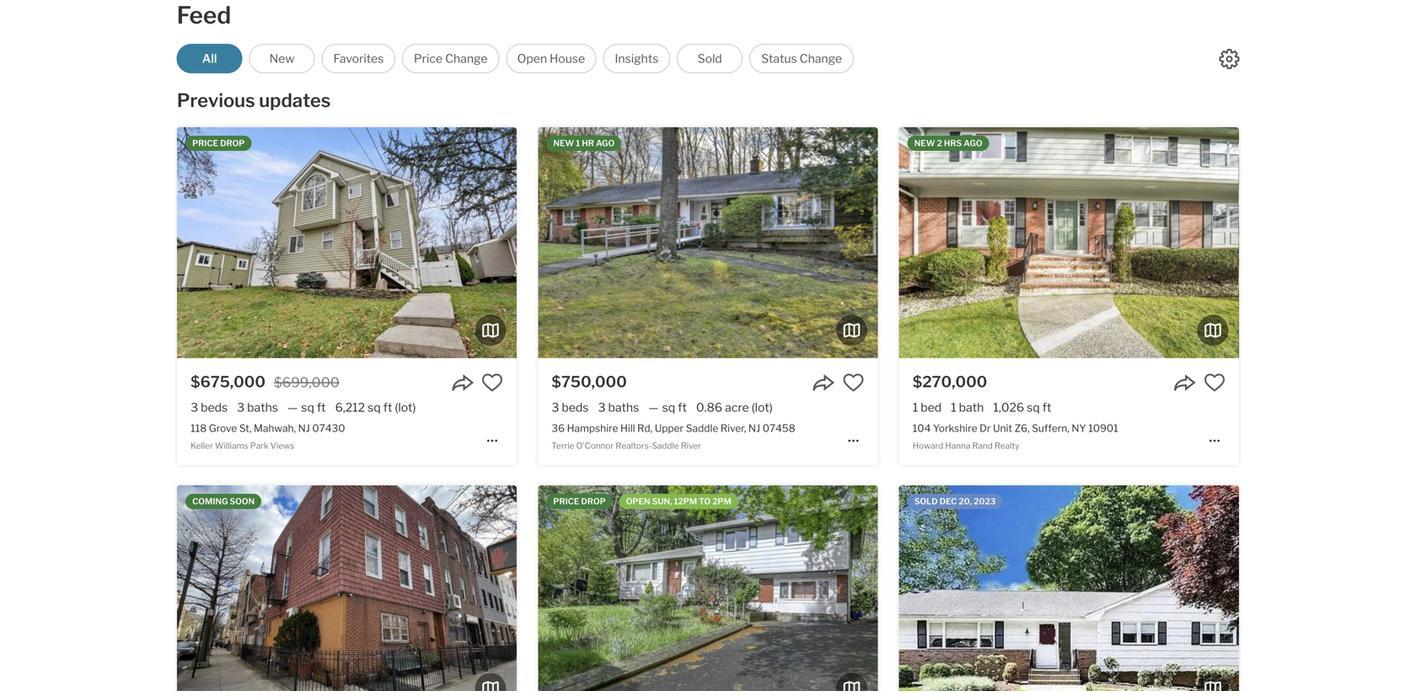 Task type: locate. For each thing, give the bounding box(es) containing it.
0 horizontal spatial beds
[[201, 400, 228, 415]]

realty
[[995, 441, 1020, 451]]

1 favorite button checkbox from the left
[[482, 372, 503, 394]]

0 horizontal spatial nj
[[298, 422, 310, 434]]

2 new from the left
[[914, 138, 935, 148]]

1 sq from the left
[[301, 400, 314, 415]]

saddle up river
[[686, 422, 718, 434]]

new left 2 at top
[[914, 138, 935, 148]]

0 horizontal spatial change
[[445, 51, 488, 66]]

coming
[[192, 497, 228, 507]]

unit
[[993, 422, 1013, 434]]

to
[[699, 497, 711, 507]]

3 beds up 36
[[552, 400, 589, 415]]

07458
[[763, 422, 796, 434]]

favorite button checkbox
[[482, 372, 503, 394], [1204, 372, 1226, 394]]

baths up hill at the left
[[608, 400, 639, 415]]

1 horizontal spatial price drop
[[553, 497, 606, 507]]

2 — from the left
[[649, 400, 659, 415]]

2pm
[[713, 497, 732, 507]]

0 horizontal spatial new
[[553, 138, 574, 148]]

0 vertical spatial drop
[[220, 138, 245, 148]]

0.86 acre (lot)
[[696, 400, 773, 415]]

1 horizontal spatial new
[[914, 138, 935, 148]]

1 horizontal spatial beds
[[562, 400, 589, 415]]

z6,
[[1015, 422, 1030, 434]]

1 horizontal spatial drop
[[581, 497, 606, 507]]

1 horizontal spatial ago
[[964, 138, 983, 148]]

2 — sq ft from the left
[[649, 400, 687, 415]]

1 left bed
[[913, 400, 918, 415]]

new left hr
[[553, 138, 574, 148]]

ft up 07430
[[317, 400, 326, 415]]

1 photo of 105 roebling st, williamsburg, ny 11211 image from the left
[[177, 486, 517, 691]]

price down previous
[[192, 138, 218, 148]]

3 baths up st, at the left of page
[[237, 400, 278, 415]]

10901
[[1089, 422, 1119, 434]]

change right the status on the top right of the page
[[800, 51, 842, 66]]

2 (lot) from the left
[[752, 400, 773, 415]]

4 3 from the left
[[598, 400, 606, 415]]

3 up 118
[[191, 400, 198, 415]]

2 ago from the left
[[964, 138, 983, 148]]

1 horizontal spatial 3 beds
[[552, 400, 589, 415]]

price drop down o'connor at the left bottom of the page
[[553, 497, 606, 507]]

new
[[553, 138, 574, 148], [914, 138, 935, 148]]

0 vertical spatial saddle
[[686, 422, 718, 434]]

2 change from the left
[[800, 51, 842, 66]]

favorite button checkbox for $675,000
[[482, 372, 503, 394]]

new 2 hrs ago
[[914, 138, 983, 148]]

(lot)
[[395, 400, 416, 415], [752, 400, 773, 415]]

36 hampshire hill rd, upper saddle river, nj 07458 terrie o'connor realtors-saddle river
[[552, 422, 796, 451]]

ft up upper
[[678, 400, 687, 415]]

0 horizontal spatial ago
[[596, 138, 615, 148]]

1 beds from the left
[[201, 400, 228, 415]]

0 horizontal spatial drop
[[220, 138, 245, 148]]

3 up 36
[[552, 400, 559, 415]]

nj inside 118 grove st, mahwah, nj 07430 keller williams park views
[[298, 422, 310, 434]]

price drop down previous
[[192, 138, 245, 148]]

drop left open
[[581, 497, 606, 507]]

1 — sq ft from the left
[[287, 400, 326, 415]]

hill
[[621, 422, 635, 434]]

1 horizontal spatial baths
[[608, 400, 639, 415]]

beds up 36
[[562, 400, 589, 415]]

favorite button image for $750,000
[[843, 372, 865, 394]]

sq up upper
[[662, 400, 675, 415]]

price drop
[[192, 138, 245, 148], [553, 497, 606, 507]]

1,026
[[993, 400, 1024, 415]]

change inside option
[[800, 51, 842, 66]]

3 beds up 118
[[191, 400, 228, 415]]

williams
[[215, 441, 248, 451]]

— sq ft for $675,000
[[287, 400, 326, 415]]

saddle
[[686, 422, 718, 434], [652, 441, 679, 451]]

2 ft from the left
[[383, 400, 392, 415]]

Sold radio
[[677, 44, 743, 73]]

1 3 beds from the left
[[191, 400, 228, 415]]

3 baths
[[237, 400, 278, 415], [598, 400, 639, 415]]

1 ago from the left
[[596, 138, 615, 148]]

rd,
[[637, 422, 653, 434]]

2 horizontal spatial 1
[[951, 400, 957, 415]]

New radio
[[249, 44, 315, 73]]

1 photo of 18 overhill rd, monsey, ny 10952 image from the left
[[538, 486, 878, 691]]

price down terrie
[[553, 497, 579, 507]]

sold
[[914, 497, 938, 507]]

ny
[[1072, 422, 1086, 434]]

2 baths from the left
[[608, 400, 639, 415]]

—
[[287, 400, 298, 415], [649, 400, 659, 415]]

sq down $699,000
[[301, 400, 314, 415]]

1 horizontal spatial —
[[649, 400, 659, 415]]

0 horizontal spatial (lot)
[[395, 400, 416, 415]]

0 horizontal spatial 1
[[576, 138, 580, 148]]

beds for $750,000
[[562, 400, 589, 415]]

6,212 sq ft (lot)
[[335, 400, 416, 415]]

saddle down upper
[[652, 441, 679, 451]]

1 — from the left
[[287, 400, 298, 415]]

2 nj from the left
[[749, 422, 760, 434]]

previous
[[177, 89, 255, 112]]

0 horizontal spatial price drop
[[192, 138, 245, 148]]

ago right hr
[[596, 138, 615, 148]]

river
[[681, 441, 701, 451]]

option group
[[177, 44, 854, 73]]

beds
[[201, 400, 228, 415], [562, 400, 589, 415]]

terrie
[[552, 441, 575, 451]]

— sq ft up upper
[[649, 400, 687, 415]]

(lot) right acre on the bottom of the page
[[752, 400, 773, 415]]

favorite button checkbox for $270,000
[[1204, 372, 1226, 394]]

1 vertical spatial price
[[553, 497, 579, 507]]

4 sq from the left
[[1027, 400, 1040, 415]]

open
[[626, 497, 650, 507]]

36
[[552, 422, 565, 434]]

0 horizontal spatial saddle
[[652, 441, 679, 451]]

status change
[[762, 51, 842, 66]]

1 vertical spatial price drop
[[553, 497, 606, 507]]

1 horizontal spatial 3 baths
[[598, 400, 639, 415]]

photo of 40 fox hill rd, upper saddle river, nj 07458 image
[[899, 486, 1239, 691]]

house
[[550, 51, 585, 66]]

price
[[192, 138, 218, 148], [553, 497, 579, 507]]

0 vertical spatial price drop
[[192, 138, 245, 148]]

6,212
[[335, 400, 365, 415]]

— sq ft
[[287, 400, 326, 415], [649, 400, 687, 415]]

drop down previous
[[220, 138, 245, 148]]

— up rd, on the left bottom
[[649, 400, 659, 415]]

photo of 105 roebling st, williamsburg, ny 11211 image
[[177, 486, 517, 691], [517, 486, 857, 691]]

drop
[[220, 138, 245, 148], [581, 497, 606, 507]]

howard
[[913, 441, 944, 451]]

photo of 18 overhill rd, monsey, ny 10952 image
[[538, 486, 878, 691], [878, 486, 1218, 691]]

3 favorite button image from the left
[[1204, 372, 1226, 394]]

photo of 118 grove st, mahwah, nj 07430 image
[[177, 127, 517, 358], [517, 127, 857, 358]]

change
[[445, 51, 488, 66], [800, 51, 842, 66]]

1 horizontal spatial favorite button image
[[843, 372, 865, 394]]

2 3 beds from the left
[[552, 400, 589, 415]]

3
[[191, 400, 198, 415], [237, 400, 245, 415], [552, 400, 559, 415], [598, 400, 606, 415]]

photo of 36 hampshire hill rd, upper saddle river, nj 07458 image
[[538, 127, 878, 358], [878, 127, 1218, 358]]

hanna
[[945, 441, 971, 451]]

ft up suffern,
[[1043, 400, 1052, 415]]

— for $750,000
[[649, 400, 659, 415]]

2 favorite button image from the left
[[843, 372, 865, 394]]

— up mahwah, at the left of page
[[287, 400, 298, 415]]

104
[[913, 422, 931, 434]]

ft
[[317, 400, 326, 415], [383, 400, 392, 415], [678, 400, 687, 415], [1043, 400, 1052, 415]]

0 horizontal spatial — sq ft
[[287, 400, 326, 415]]

— sq ft for $750,000
[[649, 400, 687, 415]]

1 nj from the left
[[298, 422, 310, 434]]

change inside option
[[445, 51, 488, 66]]

0 horizontal spatial favorite button checkbox
[[482, 372, 503, 394]]

1 horizontal spatial price
[[553, 497, 579, 507]]

coming soon
[[192, 497, 255, 507]]

3 up st, at the left of page
[[237, 400, 245, 415]]

nj left 07430
[[298, 422, 310, 434]]

dec
[[940, 497, 957, 507]]

dr
[[980, 422, 991, 434]]

change for status change
[[800, 51, 842, 66]]

1 horizontal spatial favorite button checkbox
[[1204, 372, 1226, 394]]

grove
[[209, 422, 237, 434]]

1 left bath
[[951, 400, 957, 415]]

sq right 6,212
[[368, 400, 381, 415]]

1 left hr
[[576, 138, 580, 148]]

0 horizontal spatial baths
[[247, 400, 278, 415]]

ft right 6,212
[[383, 400, 392, 415]]

3 baths up hill at the left
[[598, 400, 639, 415]]

1 vertical spatial drop
[[581, 497, 606, 507]]

acre
[[725, 400, 749, 415]]

3 up hampshire
[[598, 400, 606, 415]]

1 baths from the left
[[247, 400, 278, 415]]

1 3 baths from the left
[[237, 400, 278, 415]]

1 new from the left
[[553, 138, 574, 148]]

1 for 1 bath
[[951, 400, 957, 415]]

change right price
[[445, 51, 488, 66]]

0 horizontal spatial 3 beds
[[191, 400, 228, 415]]

1 horizontal spatial 1
[[913, 400, 918, 415]]

1
[[576, 138, 580, 148], [913, 400, 918, 415], [951, 400, 957, 415]]

ago
[[596, 138, 615, 148], [964, 138, 983, 148]]

1 horizontal spatial (lot)
[[752, 400, 773, 415]]

— sq ft down $699,000
[[287, 400, 326, 415]]

beds up grove
[[201, 400, 228, 415]]

sq up z6,
[[1027, 400, 1040, 415]]

2 3 baths from the left
[[598, 400, 639, 415]]

$270,000
[[913, 373, 987, 391]]

1 horizontal spatial nj
[[749, 422, 760, 434]]

baths up mahwah, at the left of page
[[247, 400, 278, 415]]

1 horizontal spatial change
[[800, 51, 842, 66]]

0 vertical spatial price
[[192, 138, 218, 148]]

$750,000
[[552, 373, 627, 391]]

photo of 104 yorkshire dr unit z6, suffern, ny 10901 image
[[899, 127, 1239, 358], [1239, 127, 1416, 358]]

2 beds from the left
[[562, 400, 589, 415]]

1 change from the left
[[445, 51, 488, 66]]

new for $750,000
[[553, 138, 574, 148]]

2 horizontal spatial favorite button image
[[1204, 372, 1226, 394]]

favorite button image
[[482, 372, 503, 394], [843, 372, 865, 394], [1204, 372, 1226, 394]]

(lot) right 6,212
[[395, 400, 416, 415]]

0 horizontal spatial —
[[287, 400, 298, 415]]

sq
[[301, 400, 314, 415], [368, 400, 381, 415], [662, 400, 675, 415], [1027, 400, 1040, 415]]

3 baths for $750,000
[[598, 400, 639, 415]]

3 3 from the left
[[552, 400, 559, 415]]

realtors-
[[616, 441, 652, 451]]

hrs
[[944, 138, 962, 148]]

104 yorkshire dr unit z6, suffern, ny 10901 howard hanna rand realty
[[913, 422, 1119, 451]]

2 favorite button checkbox from the left
[[1204, 372, 1226, 394]]

ago right hrs at right top
[[964, 138, 983, 148]]

1 3 from the left
[[191, 400, 198, 415]]

0 horizontal spatial favorite button image
[[482, 372, 503, 394]]

baths
[[247, 400, 278, 415], [608, 400, 639, 415]]

1 horizontal spatial — sq ft
[[649, 400, 687, 415]]

2 sq from the left
[[368, 400, 381, 415]]

nj right river,
[[749, 422, 760, 434]]

0 horizontal spatial 3 baths
[[237, 400, 278, 415]]

favorite button checkbox
[[843, 372, 865, 394]]

open house
[[517, 51, 585, 66]]

3 beds
[[191, 400, 228, 415], [552, 400, 589, 415]]



Task type: vqa. For each thing, say whether or not it's contained in the screenshot.
the right Sat,
no



Task type: describe. For each thing, give the bounding box(es) containing it.
status
[[762, 51, 797, 66]]

1,026 sq ft
[[993, 400, 1052, 415]]

3 baths for $675,000
[[237, 400, 278, 415]]

baths for $750,000
[[608, 400, 639, 415]]

118 grove st, mahwah, nj 07430 keller williams park views
[[191, 422, 345, 451]]

hampshire
[[567, 422, 618, 434]]

2 photo of 105 roebling st, williamsburg, ny 11211 image from the left
[[517, 486, 857, 691]]

open
[[517, 51, 547, 66]]

2023
[[974, 497, 996, 507]]

1 photo of 118 grove st, mahwah, nj 07430 image from the left
[[177, 127, 517, 358]]

favorites
[[333, 51, 384, 66]]

Price Change radio
[[402, 44, 499, 73]]

option group containing all
[[177, 44, 854, 73]]

keller
[[191, 441, 213, 451]]

Insights radio
[[603, 44, 670, 73]]

$699,000
[[274, 374, 340, 391]]

sun,
[[652, 497, 672, 507]]

feed
[[177, 1, 231, 30]]

favorite button image for $270,000
[[1204, 372, 1226, 394]]

All radio
[[177, 44, 242, 73]]

3 beds for $675,000
[[191, 400, 228, 415]]

sold
[[698, 51, 722, 66]]

1 vertical spatial saddle
[[652, 441, 679, 451]]

$675,000
[[191, 373, 266, 391]]

river,
[[721, 422, 746, 434]]

Open House radio
[[506, 44, 596, 73]]

new for $270,000
[[914, 138, 935, 148]]

rand
[[972, 441, 993, 451]]

new 1 hr ago
[[553, 138, 615, 148]]

2 photo of 18 overhill rd, monsey, ny 10952 image from the left
[[878, 486, 1218, 691]]

price change
[[414, 51, 488, 66]]

mahwah,
[[254, 422, 296, 434]]

1 horizontal spatial saddle
[[686, 422, 718, 434]]

o'connor
[[576, 441, 614, 451]]

2 photo of 104 yorkshire dr unit z6, suffern, ny 10901 image from the left
[[1239, 127, 1416, 358]]

all
[[202, 51, 217, 66]]

2
[[937, 138, 942, 148]]

bed
[[921, 400, 942, 415]]

open sun, 12pm to 2pm
[[626, 497, 732, 507]]

suffern,
[[1032, 422, 1070, 434]]

insights
[[615, 51, 659, 66]]

3 beds for $750,000
[[552, 400, 589, 415]]

1 bed
[[913, 400, 942, 415]]

new
[[269, 51, 295, 66]]

0.86
[[696, 400, 723, 415]]

07430
[[312, 422, 345, 434]]

2 photo of 36 hampshire hill rd, upper saddle river, nj 07458 image from the left
[[878, 127, 1218, 358]]

3 sq from the left
[[662, 400, 675, 415]]

1 photo of 36 hampshire hill rd, upper saddle river, nj 07458 image from the left
[[538, 127, 878, 358]]

baths for $675,000
[[247, 400, 278, 415]]

sold dec 20, 2023
[[914, 497, 996, 507]]

1 photo of 104 yorkshire dr unit z6, suffern, ny 10901 image from the left
[[899, 127, 1239, 358]]

1 ft from the left
[[317, 400, 326, 415]]

4 ft from the left
[[1043, 400, 1052, 415]]

— for $675,000
[[287, 400, 298, 415]]

0 horizontal spatial price
[[192, 138, 218, 148]]

nj inside the "36 hampshire hill rd, upper saddle river, nj 07458 terrie o'connor realtors-saddle river"
[[749, 422, 760, 434]]

yorkshire
[[933, 422, 978, 434]]

Favorites radio
[[322, 44, 396, 73]]

views
[[270, 441, 294, 451]]

soon
[[230, 497, 255, 507]]

2 3 from the left
[[237, 400, 245, 415]]

park
[[250, 441, 269, 451]]

1 (lot) from the left
[[395, 400, 416, 415]]

$675,000 $699,000
[[191, 373, 340, 391]]

ago for $270,000
[[964, 138, 983, 148]]

1 favorite button image from the left
[[482, 372, 503, 394]]

1 bath
[[951, 400, 984, 415]]

price
[[414, 51, 443, 66]]

3 ft from the left
[[678, 400, 687, 415]]

change for price change
[[445, 51, 488, 66]]

upper
[[655, 422, 684, 434]]

20,
[[959, 497, 972, 507]]

st,
[[239, 422, 252, 434]]

previous updates
[[177, 89, 331, 112]]

updates
[[259, 89, 331, 112]]

2 photo of 118 grove st, mahwah, nj 07430 image from the left
[[517, 127, 857, 358]]

hr
[[582, 138, 594, 148]]

bath
[[959, 400, 984, 415]]

12pm
[[674, 497, 697, 507]]

beds for $675,000
[[201, 400, 228, 415]]

Status Change radio
[[750, 44, 854, 73]]

118
[[191, 422, 207, 434]]

1 for 1 bed
[[913, 400, 918, 415]]

ago for $750,000
[[596, 138, 615, 148]]



